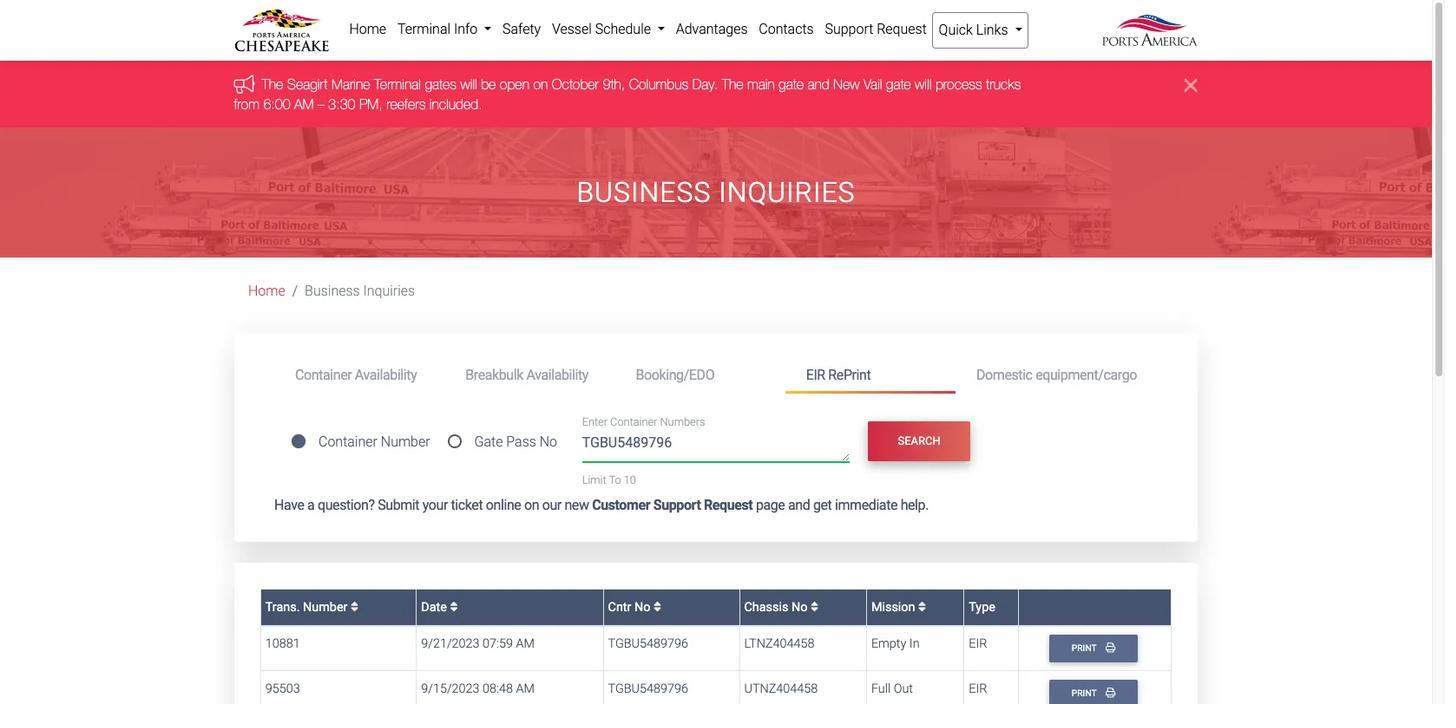 Task type: describe. For each thing, give the bounding box(es) containing it.
contacts link
[[753, 12, 820, 47]]

help.
[[901, 497, 929, 514]]

on inside the seagirt marine terminal gates will be open on october 9th, columbus day. the main gate and new vail gate will process trucks from 6:00 am – 3:30 pm, reefers included.
[[534, 77, 548, 92]]

sort image for cntr no
[[654, 601, 662, 614]]

safety
[[503, 21, 541, 37]]

cntr no
[[608, 600, 654, 615]]

eir reprint
[[806, 367, 871, 383]]

pm,
[[360, 96, 383, 112]]

online
[[486, 497, 521, 514]]

number for container number
[[381, 434, 430, 451]]

trans. number link
[[265, 600, 359, 615]]

sort image for date
[[450, 601, 458, 614]]

have
[[274, 497, 304, 514]]

advantages
[[676, 21, 748, 37]]

limit to 10
[[582, 474, 636, 487]]

am for 9/21/2023 07:59 am
[[516, 638, 535, 652]]

immediate
[[835, 497, 898, 514]]

container for container number
[[319, 434, 378, 451]]

utnz404458
[[744, 682, 818, 697]]

1 will from the left
[[461, 77, 478, 92]]

pass
[[506, 434, 536, 451]]

submit
[[378, 497, 419, 514]]

limit
[[582, 474, 606, 487]]

print image for empty in
[[1106, 644, 1116, 653]]

gates
[[425, 77, 457, 92]]

enter
[[582, 416, 608, 429]]

ticket
[[451, 497, 483, 514]]

date
[[421, 600, 450, 615]]

mission
[[872, 600, 919, 615]]

1 vertical spatial home link
[[248, 283, 285, 300]]

domestic equipment/cargo
[[977, 367, 1137, 383]]

the seagirt marine terminal gates will be open on october 9th, columbus day. the main gate and new vail gate will process trucks from 6:00 am – 3:30 pm, reefers included. link
[[234, 77, 1022, 112]]

2 the from the left
[[722, 77, 744, 92]]

tgbu5489796 for utnz404458
[[608, 682, 688, 697]]

0 vertical spatial terminal
[[398, 21, 451, 37]]

10
[[624, 474, 636, 487]]

am inside the seagirt marine terminal gates will be open on october 9th, columbus day. the main gate and new vail gate will process trucks from 6:00 am – 3:30 pm, reefers included.
[[295, 96, 314, 112]]

new
[[565, 497, 589, 514]]

bullhorn image
[[234, 74, 262, 94]]

equipment/cargo
[[1036, 367, 1137, 383]]

info
[[454, 21, 478, 37]]

have a question? submit your ticket online on our new customer support request page and get immediate help.
[[274, 497, 929, 514]]

the seagirt marine terminal gates will be open on october 9th, columbus day. the main gate and new vail gate will process trucks from 6:00 am – 3:30 pm, reefers included.
[[234, 77, 1022, 112]]

october
[[552, 77, 600, 92]]

out
[[894, 682, 913, 697]]

search
[[898, 435, 941, 448]]

close image
[[1185, 75, 1198, 96]]

question?
[[318, 497, 375, 514]]

ltnz404458
[[744, 638, 815, 652]]

print for out
[[1072, 688, 1099, 700]]

enter container numbers
[[582, 416, 705, 429]]

seagirt
[[288, 77, 328, 92]]

eir reprint link
[[785, 360, 956, 394]]

search button
[[868, 422, 971, 462]]

quick
[[939, 22, 973, 38]]

trans.
[[265, 600, 300, 615]]

the seagirt marine terminal gates will be open on october 9th, columbus day. the main gate and new vail gate will process trucks from 6:00 am – 3:30 pm, reefers included. alert
[[0, 61, 1432, 128]]

gate
[[474, 434, 503, 451]]

full
[[872, 682, 891, 697]]

1 horizontal spatial home
[[349, 21, 386, 37]]

reprint
[[829, 367, 871, 383]]

schedule
[[595, 21, 651, 37]]

1 horizontal spatial support
[[825, 21, 874, 37]]

3:30
[[329, 96, 356, 112]]

terminal info
[[398, 21, 481, 37]]

print image for full out
[[1106, 688, 1116, 698]]

10881
[[265, 638, 300, 652]]

terminal info link
[[392, 12, 497, 47]]

07:59
[[483, 638, 513, 652]]

6:00
[[264, 96, 291, 112]]

terminal inside the seagirt marine terminal gates will be open on october 9th, columbus day. the main gate and new vail gate will process trucks from 6:00 am – 3:30 pm, reefers included.
[[375, 77, 422, 92]]

container availability link
[[274, 360, 445, 391]]

tgbu5489796 for ltnz404458
[[608, 638, 688, 652]]

eir for empty in
[[969, 638, 987, 652]]

1 vertical spatial container
[[610, 416, 658, 429]]

9/15/2023 08:48 am
[[421, 682, 535, 697]]

trans. number
[[265, 600, 351, 615]]

breakbulk availability link
[[445, 360, 615, 391]]

9/21/2023 07:59 am
[[421, 638, 535, 652]]

08:48
[[483, 682, 513, 697]]

breakbulk
[[466, 367, 523, 383]]

container number
[[319, 434, 430, 451]]

container for container availability
[[295, 367, 352, 383]]

cntr
[[608, 600, 632, 615]]

9/21/2023
[[421, 638, 480, 652]]

main
[[748, 77, 775, 92]]

booking/edo
[[636, 367, 715, 383]]

customer
[[592, 497, 650, 514]]

domestic
[[977, 367, 1033, 383]]

domestic equipment/cargo link
[[956, 360, 1158, 391]]

mission link
[[872, 600, 926, 615]]

eir for full out
[[969, 682, 987, 697]]

links
[[976, 22, 1008, 38]]

booking/edo link
[[615, 360, 785, 391]]



Task type: locate. For each thing, give the bounding box(es) containing it.
get
[[813, 497, 832, 514]]

our
[[542, 497, 562, 514]]

sort image inside chassis no link
[[811, 601, 819, 614]]

trucks
[[987, 77, 1022, 92]]

0 vertical spatial eir
[[806, 367, 825, 383]]

availability up container number
[[355, 367, 417, 383]]

container up question?
[[319, 434, 378, 451]]

no for cntr no
[[635, 600, 651, 615]]

1 sort image from the left
[[351, 601, 359, 614]]

page
[[756, 497, 785, 514]]

vessel schedule
[[552, 21, 654, 37]]

empty in
[[872, 638, 920, 652]]

0 horizontal spatial home link
[[248, 283, 285, 300]]

date link
[[421, 600, 458, 615]]

1 vertical spatial home
[[248, 283, 285, 300]]

sort image up in
[[919, 601, 926, 614]]

gate right main
[[779, 77, 804, 92]]

1 vertical spatial on
[[524, 497, 539, 514]]

0 horizontal spatial support
[[653, 497, 701, 514]]

terminal up "reefers"
[[375, 77, 422, 92]]

advantages link
[[671, 12, 753, 47]]

gate
[[779, 77, 804, 92], [887, 77, 912, 92]]

sort image inside mission link
[[919, 601, 926, 614]]

0 vertical spatial home
[[349, 21, 386, 37]]

sort image for mission
[[919, 601, 926, 614]]

1 vertical spatial support
[[653, 497, 701, 514]]

0 vertical spatial tgbu5489796
[[608, 638, 688, 652]]

1 vertical spatial request
[[704, 497, 753, 514]]

sort image right chassis on the bottom right
[[811, 601, 819, 614]]

vessel schedule link
[[547, 12, 671, 47]]

print for in
[[1072, 644, 1099, 655]]

quick links link
[[933, 12, 1029, 49]]

will left process
[[916, 77, 932, 92]]

sort image
[[351, 601, 359, 614], [654, 601, 662, 614], [811, 601, 819, 614]]

eir down type
[[969, 638, 987, 652]]

sort image
[[450, 601, 458, 614], [919, 601, 926, 614]]

columbus
[[630, 77, 689, 92]]

terminal left the "info"
[[398, 21, 451, 37]]

and left the new at the right of page
[[808, 77, 830, 92]]

support right "customer"
[[653, 497, 701, 514]]

2 sort image from the left
[[654, 601, 662, 614]]

2 print link from the top
[[1050, 681, 1138, 705]]

the
[[262, 77, 284, 92], [722, 77, 744, 92]]

0 vertical spatial container
[[295, 367, 352, 383]]

Enter Container Numbers text field
[[582, 433, 850, 463]]

2 gate from the left
[[887, 77, 912, 92]]

am for 9/15/2023 08:48 am
[[516, 682, 535, 697]]

2 tgbu5489796 from the top
[[608, 682, 688, 697]]

day.
[[693, 77, 719, 92]]

will left be
[[461, 77, 478, 92]]

a
[[307, 497, 315, 514]]

support request
[[825, 21, 927, 37]]

1 vertical spatial tgbu5489796
[[608, 682, 688, 697]]

on right open at the left top of page
[[534, 77, 548, 92]]

0 horizontal spatial request
[[704, 497, 753, 514]]

1 horizontal spatial business
[[577, 176, 711, 209]]

reefers
[[387, 96, 426, 112]]

am left –
[[295, 96, 314, 112]]

1 vertical spatial and
[[788, 497, 810, 514]]

no
[[540, 434, 557, 451], [635, 600, 651, 615], [792, 600, 808, 615]]

sort image right cntr
[[654, 601, 662, 614]]

0 horizontal spatial sort image
[[351, 601, 359, 614]]

business
[[577, 176, 711, 209], [305, 283, 360, 300]]

1 vertical spatial am
[[516, 638, 535, 652]]

number right the trans.
[[303, 600, 348, 615]]

availability for container availability
[[355, 367, 417, 383]]

support request link
[[820, 12, 933, 47]]

numbers
[[660, 416, 705, 429]]

2 vertical spatial container
[[319, 434, 378, 451]]

home link
[[344, 12, 392, 47], [248, 283, 285, 300]]

am
[[295, 96, 314, 112], [516, 638, 535, 652], [516, 682, 535, 697]]

terminal
[[398, 21, 451, 37], [375, 77, 422, 92]]

sort image for chassis no
[[811, 601, 819, 614]]

breakbulk availability
[[466, 367, 589, 383]]

0 horizontal spatial the
[[262, 77, 284, 92]]

1 print image from the top
[[1106, 644, 1116, 653]]

eir inside eir reprint link
[[806, 367, 825, 383]]

0 horizontal spatial no
[[540, 434, 557, 451]]

number for trans. number
[[303, 600, 348, 615]]

number up "submit"
[[381, 434, 430, 451]]

0 horizontal spatial inquiries
[[363, 283, 415, 300]]

from
[[234, 96, 260, 112]]

print link for full out
[[1050, 681, 1138, 705]]

2 print from the top
[[1072, 688, 1099, 700]]

safety link
[[497, 12, 547, 47]]

1 horizontal spatial will
[[916, 77, 932, 92]]

and left get
[[788, 497, 810, 514]]

contacts
[[759, 21, 814, 37]]

process
[[936, 77, 983, 92]]

1 gate from the left
[[779, 77, 804, 92]]

2 vertical spatial eir
[[969, 682, 987, 697]]

9th,
[[603, 77, 626, 92]]

the up 6:00
[[262, 77, 284, 92]]

empty
[[872, 638, 907, 652]]

chassis
[[744, 600, 789, 615]]

be
[[482, 77, 496, 92]]

1 horizontal spatial availability
[[527, 367, 589, 383]]

0 horizontal spatial availability
[[355, 367, 417, 383]]

2 horizontal spatial sort image
[[811, 601, 819, 614]]

sort image inside date link
[[450, 601, 458, 614]]

chassis no link
[[744, 600, 819, 615]]

sort image for trans. number
[[351, 601, 359, 614]]

eir left reprint
[[806, 367, 825, 383]]

1 vertical spatial terminal
[[375, 77, 422, 92]]

am right 08:48
[[516, 682, 535, 697]]

–
[[318, 96, 325, 112]]

print image
[[1106, 644, 1116, 653], [1106, 688, 1116, 698]]

2 availability from the left
[[527, 367, 589, 383]]

vessel
[[552, 21, 592, 37]]

1 vertical spatial print
[[1072, 688, 1099, 700]]

eir right out
[[969, 682, 987, 697]]

2 horizontal spatial no
[[792, 600, 808, 615]]

1 availability from the left
[[355, 367, 417, 383]]

1 horizontal spatial request
[[877, 21, 927, 37]]

vail
[[864, 77, 883, 92]]

home
[[349, 21, 386, 37], [248, 283, 285, 300]]

cntr no link
[[608, 600, 662, 615]]

1 horizontal spatial inquiries
[[719, 176, 856, 209]]

1 vertical spatial business inquiries
[[305, 283, 415, 300]]

0 vertical spatial business inquiries
[[577, 176, 856, 209]]

2 sort image from the left
[[919, 601, 926, 614]]

1 print from the top
[[1072, 644, 1099, 655]]

1 vertical spatial business
[[305, 283, 360, 300]]

0 vertical spatial and
[[808, 77, 830, 92]]

0 horizontal spatial gate
[[779, 77, 804, 92]]

am right 07:59
[[516, 638, 535, 652]]

print link for empty in
[[1050, 636, 1138, 663]]

1 horizontal spatial sort image
[[654, 601, 662, 614]]

1 horizontal spatial sort image
[[919, 601, 926, 614]]

full out
[[872, 682, 913, 697]]

95503
[[265, 682, 300, 697]]

0 vertical spatial support
[[825, 21, 874, 37]]

will
[[461, 77, 478, 92], [916, 77, 932, 92]]

1 tgbu5489796 from the top
[[608, 638, 688, 652]]

0 vertical spatial am
[[295, 96, 314, 112]]

the right the day. at top left
[[722, 77, 744, 92]]

in
[[910, 638, 920, 652]]

0 horizontal spatial business inquiries
[[305, 283, 415, 300]]

1 horizontal spatial business inquiries
[[577, 176, 856, 209]]

availability up enter
[[527, 367, 589, 383]]

2 vertical spatial am
[[516, 682, 535, 697]]

0 vertical spatial print link
[[1050, 636, 1138, 663]]

0 horizontal spatial sort image
[[450, 601, 458, 614]]

customer support request link
[[592, 497, 753, 514]]

1 horizontal spatial no
[[635, 600, 651, 615]]

container
[[295, 367, 352, 383], [610, 416, 658, 429], [319, 434, 378, 451]]

on left our
[[524, 497, 539, 514]]

0 vertical spatial print
[[1072, 644, 1099, 655]]

1 horizontal spatial the
[[722, 77, 744, 92]]

no right pass
[[540, 434, 557, 451]]

2 print image from the top
[[1106, 688, 1116, 698]]

1 the from the left
[[262, 77, 284, 92]]

container right enter
[[610, 416, 658, 429]]

1 horizontal spatial home link
[[344, 12, 392, 47]]

number
[[381, 434, 430, 451], [303, 600, 348, 615]]

0 vertical spatial print image
[[1106, 644, 1116, 653]]

0 vertical spatial home link
[[344, 12, 392, 47]]

no for chassis no
[[792, 600, 808, 615]]

gate right vail on the top right of the page
[[887, 77, 912, 92]]

on
[[534, 77, 548, 92], [524, 497, 539, 514]]

1 sort image from the left
[[450, 601, 458, 614]]

gate pass no
[[474, 434, 557, 451]]

0 vertical spatial on
[[534, 77, 548, 92]]

1 print link from the top
[[1050, 636, 1138, 663]]

tgbu5489796
[[608, 638, 688, 652], [608, 682, 688, 697]]

0 vertical spatial inquiries
[[719, 176, 856, 209]]

1 vertical spatial print link
[[1050, 681, 1138, 705]]

no right cntr
[[635, 600, 651, 615]]

new
[[834, 77, 860, 92]]

0 vertical spatial number
[[381, 434, 430, 451]]

0 horizontal spatial business
[[305, 283, 360, 300]]

2 will from the left
[[916, 77, 932, 92]]

type
[[969, 600, 996, 615]]

and
[[808, 77, 830, 92], [788, 497, 810, 514]]

9/15/2023
[[421, 682, 480, 697]]

0 vertical spatial business
[[577, 176, 711, 209]]

sort image inside trans. number link
[[351, 601, 359, 614]]

your
[[423, 497, 448, 514]]

sort image up 9/21/2023
[[450, 601, 458, 614]]

1 vertical spatial inquiries
[[363, 283, 415, 300]]

included.
[[430, 96, 483, 112]]

no right chassis on the bottom right
[[792, 600, 808, 615]]

chassis no
[[744, 600, 811, 615]]

sort image inside cntr no link
[[654, 601, 662, 614]]

request left page on the right bottom of the page
[[704, 497, 753, 514]]

3 sort image from the left
[[811, 601, 819, 614]]

1 vertical spatial print image
[[1106, 688, 1116, 698]]

availability
[[355, 367, 417, 383], [527, 367, 589, 383]]

0 horizontal spatial home
[[248, 283, 285, 300]]

1 vertical spatial number
[[303, 600, 348, 615]]

to
[[609, 474, 621, 487]]

request left quick
[[877, 21, 927, 37]]

quick links
[[939, 22, 1012, 38]]

0 horizontal spatial number
[[303, 600, 348, 615]]

and inside the seagirt marine terminal gates will be open on october 9th, columbus day. the main gate and new vail gate will process trucks from 6:00 am – 3:30 pm, reefers included.
[[808, 77, 830, 92]]

sort image right the trans.
[[351, 601, 359, 614]]

eir
[[806, 367, 825, 383], [969, 638, 987, 652], [969, 682, 987, 697]]

1 horizontal spatial gate
[[887, 77, 912, 92]]

availability for breakbulk availability
[[527, 367, 589, 383]]

1 horizontal spatial number
[[381, 434, 430, 451]]

0 horizontal spatial will
[[461, 77, 478, 92]]

support up the new at the right of page
[[825, 21, 874, 37]]

container up container number
[[295, 367, 352, 383]]

0 vertical spatial request
[[877, 21, 927, 37]]

1 vertical spatial eir
[[969, 638, 987, 652]]



Task type: vqa. For each thing, say whether or not it's contained in the screenshot.
seven
no



